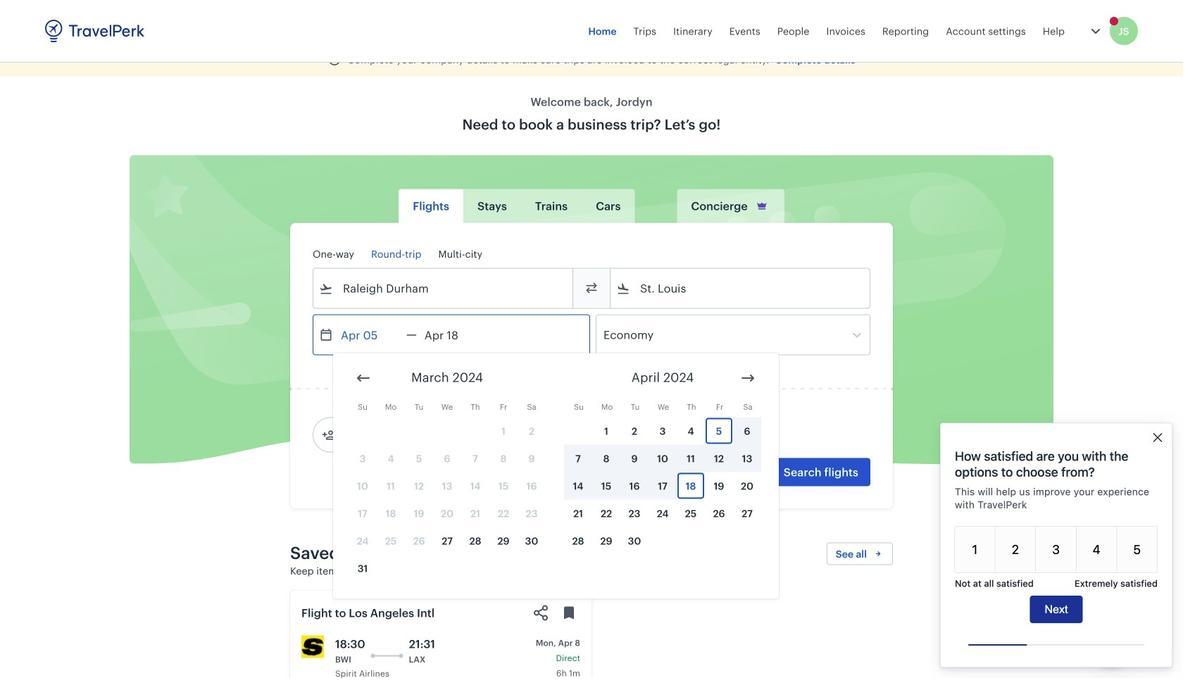 Task type: describe. For each thing, give the bounding box(es) containing it.
Depart text field
[[333, 315, 406, 355]]

move backward to switch to the previous month. image
[[355, 370, 372, 387]]

Return text field
[[417, 315, 490, 355]]

To search field
[[630, 277, 851, 300]]



Task type: locate. For each thing, give the bounding box(es) containing it.
calendar application
[[333, 353, 1183, 599]]

Add first traveler search field
[[336, 424, 482, 446]]

move forward to switch to the next month. image
[[739, 370, 756, 387]]

spirit airlines image
[[301, 636, 324, 658]]

From search field
[[333, 277, 554, 300]]



